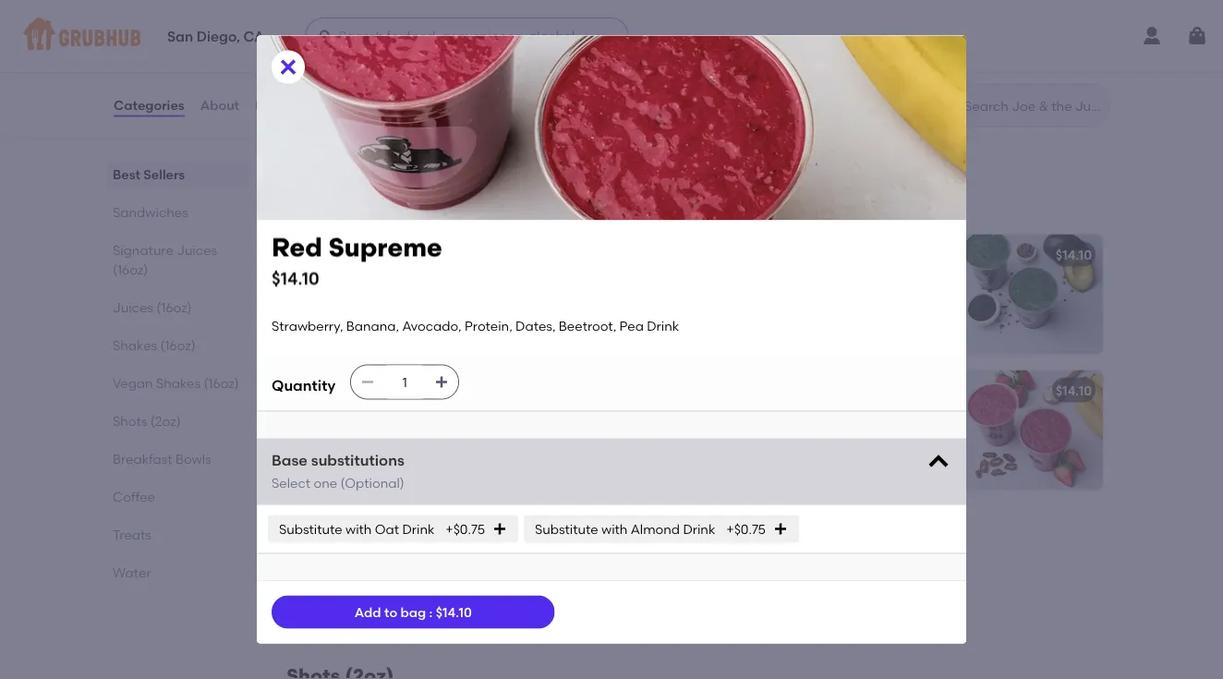 Task type: vqa. For each thing, say whether or not it's contained in the screenshot.
the Power Shake
yes



Task type: describe. For each thing, give the bounding box(es) containing it.
coffee
[[113, 489, 155, 504]]

gingerbread shake
[[301, 518, 425, 534]]

shake for avo shake
[[742, 24, 781, 40]]

sandwiches
[[113, 204, 188, 220]]

avo shake image
[[965, 12, 1103, 132]]

0 horizontal spatial svg image
[[268, 32, 279, 43]]

milk
[[878, 51, 904, 66]]

avo shake
[[715, 24, 781, 40]]

(16oz) for vegan shakes (16oz) freshly made shakes (vegan). for allergens, please visit: https://www.joejuice.com/allergens
[[427, 171, 485, 194]]

avocado, inside ice, avocado, banana, dates, pea drink, gingerbread syrup, protein
[[327, 544, 386, 560]]

ice,
[[301, 544, 323, 560]]

for
[[447, 197, 464, 210]]

vegan shakes (16oz)
[[113, 375, 239, 391]]

shakes
[[361, 197, 398, 210]]

shots (2oz)
[[113, 413, 181, 429]]

re-
[[301, 246, 323, 262]]

avocado, banana, vanilla milk
[[715, 51, 904, 66]]

strawberry, banana, vanilla milk
[[301, 51, 501, 66]]

almond
[[631, 521, 680, 537]]

signature juices (16oz) tab
[[113, 240, 242, 279]]

drink
[[493, 291, 524, 307]]

0 vertical spatial gingerbread
[[301, 518, 383, 534]]

vegan shakes (16oz) freshly made shakes (vegan). for allergens, please visit: https://www.joejuice.com/allergens
[[286, 171, 779, 210]]

shakes (16oz)
[[113, 337, 196, 353]]

Search Joe & the Juice search field
[[963, 97, 1104, 115]]

1 vertical spatial shakes
[[113, 337, 157, 353]]

(2oz)
[[150, 413, 181, 429]]

1 vertical spatial beetroot,
[[809, 427, 867, 443]]

raw cacao, banana, avocado, protein, dates, almond-choco drink
[[301, 273, 524, 307]]

power shake image
[[551, 12, 689, 132]]

pea inside ice, avocado, banana, dates, pea drink, gingerbread syrup, protein
[[488, 544, 512, 560]]

blue spirulina, hemp seeds, avocado, protein, dates, lemon, pea drink
[[301, 408, 531, 462]]

base substitutions select one (optional)
[[272, 451, 404, 491]]

avo
[[715, 24, 739, 40]]

choco
[[450, 291, 489, 307]]

about button
[[199, 72, 240, 139]]

vanilla for milk
[[833, 51, 875, 66]]

shakes for vegan shakes (16oz) freshly made shakes (vegan). for allergens, please visit: https://www.joejuice.com/allergens
[[353, 171, 423, 194]]

treats
[[113, 527, 151, 542]]

0 vertical spatial strawberry, banana, avocado, protein, dates, beetroot, pea drink
[[272, 318, 679, 333]]

+$0.75 for substitute with oat drink
[[446, 521, 485, 537]]

cacao,
[[331, 273, 375, 288]]

treats tab
[[113, 525, 242, 544]]

vegan shakes (16oz) tab
[[113, 373, 242, 393]]

blue for blue spirulina, hemp seeds, avocado, protein, dates, lemon, pea drink
[[301, 408, 328, 424]]

ice, avocado, banana, dates, pea drink, gingerbread syrup, protein
[[301, 544, 512, 579]]

san diego, ca
[[167, 29, 265, 45]]

substitute for substitute with almond drink
[[535, 521, 598, 537]]

signature
[[113, 242, 174, 258]]

dates, inside blue spirulina, hemp seeds, avocado, protein, dates, lemon, pea drink
[[414, 427, 455, 443]]

bag
[[401, 604, 426, 620]]

with for almond
[[601, 521, 628, 537]]

build
[[323, 246, 355, 262]]

blue magic image
[[551, 370, 689, 490]]

re-build 2.0
[[301, 246, 377, 262]]

vegan for vegan shakes (16oz) freshly made shakes (vegan). for allergens, please visit: https://www.joejuice.com/allergens
[[286, 171, 348, 194]]

base
[[272, 451, 308, 469]]

reviews button
[[254, 72, 307, 139]]

power
[[301, 24, 341, 40]]

$14.10 inside red supreme $14.10
[[272, 269, 319, 289]]

coffee tab
[[113, 487, 242, 506]]

about
[[200, 97, 239, 113]]

pea inside blue spirulina, hemp seeds, avocado, protein, dates, lemon, pea drink
[[507, 427, 531, 443]]

vanilla for milk
[[432, 51, 474, 66]]

bowls
[[175, 451, 211, 467]]

best sellers
[[113, 166, 185, 182]]

vegan for vegan shakes (16oz)
[[113, 375, 153, 391]]

Input item quantity number field
[[385, 366, 425, 399]]

0 vertical spatial strawberry,
[[301, 51, 373, 66]]

best sellers tab
[[113, 164, 242, 184]]

dates, inside ice, avocado, banana, dates, pea drink, gingerbread syrup, protein
[[445, 544, 485, 560]]

sandwiches tab
[[113, 202, 242, 222]]

juices inside juices (16oz) tab
[[113, 299, 153, 315]]

(16oz) up shakes (16oz) tab
[[156, 299, 192, 315]]

drink inside blue spirulina, hemp seeds, avocado, protein, dates, lemon, pea drink
[[301, 446, 333, 462]]

protein, inside raw cacao, banana, avocado, protein, dates, almond-choco drink
[[301, 291, 349, 307]]

0 horizontal spatial beetroot,
[[559, 318, 616, 333]]

(16oz) for vegan shakes (16oz)
[[204, 375, 239, 391]]

substitute with almond drink
[[535, 521, 715, 537]]

$14.10 button
[[704, 234, 1103, 354]]

pea inside strawberry, banana, avocado, protein, dates, beetroot, pea drink
[[870, 427, 894, 443]]

reviews
[[255, 97, 307, 113]]

shots (2oz) tab
[[113, 411, 242, 431]]

add
[[355, 604, 381, 620]]

drink,
[[301, 563, 337, 579]]

water
[[113, 565, 151, 580]]

add to bag : $14.10
[[355, 604, 472, 620]]

blue magic
[[301, 382, 372, 398]]

breakfast bowls tab
[[113, 449, 242, 468]]

please
[[521, 197, 557, 210]]

red supreme image
[[965, 370, 1103, 490]]

supreme
[[328, 232, 442, 263]]

1 vertical spatial strawberry, banana, avocado, protein, dates, beetroot, pea drink
[[715, 408, 930, 443]]

banana, inside ice, avocado, banana, dates, pea drink, gingerbread syrup, protein
[[389, 544, 442, 560]]

:
[[429, 604, 433, 620]]

juices inside signature juices (16oz)
[[177, 242, 217, 258]]

banana, inside raw cacao, banana, avocado, protein, dates, almond-choco drink
[[378, 273, 431, 288]]

search icon image
[[935, 94, 957, 116]]



Task type: locate. For each thing, give the bounding box(es) containing it.
1 horizontal spatial vanilla
[[833, 51, 875, 66]]

dates, inside raw cacao, banana, avocado, protein, dates, almond-choco drink
[[352, 291, 392, 307]]

hemp
[[391, 408, 429, 424]]

red
[[272, 232, 322, 263]]

syrup,
[[424, 563, 462, 579]]

shakes up shakes at left
[[353, 171, 423, 194]]

avocado, inside raw cacao, banana, avocado, protein, dates, almond-choco drink
[[434, 273, 494, 288]]

blue
[[301, 382, 329, 398], [301, 408, 328, 424]]

shake for gingerbread shake
[[386, 518, 425, 534]]

diego,
[[197, 29, 240, 45]]

shake
[[344, 24, 383, 40], [742, 24, 781, 40], [386, 518, 425, 534]]

gingerbread shake image
[[551, 506, 689, 626]]

(16oz) up for
[[427, 171, 485, 194]]

1 vertical spatial juices
[[113, 299, 153, 315]]

(16oz)
[[427, 171, 485, 194], [113, 261, 148, 277], [156, 299, 192, 315], [160, 337, 196, 353], [204, 375, 239, 391]]

+$0.75 up protein
[[446, 521, 485, 537]]

vegan up freshly
[[286, 171, 348, 194]]

1 horizontal spatial beetroot,
[[809, 427, 867, 443]]

power shake
[[301, 24, 383, 40]]

1 horizontal spatial vegan
[[286, 171, 348, 194]]

1 vertical spatial gingerbread
[[340, 563, 421, 579]]

shakes (16oz) tab
[[113, 335, 242, 355]]

1 horizontal spatial strawberry, banana, avocado, protein, dates, beetroot, pea drink
[[715, 408, 930, 443]]

shake right power
[[344, 24, 383, 40]]

milk
[[477, 51, 501, 66]]

sellers
[[143, 166, 185, 182]]

0 horizontal spatial strawberry, banana, avocado, protein, dates, beetroot, pea drink
[[272, 318, 679, 333]]

gingerbread up ice,
[[301, 518, 383, 534]]

categories button
[[113, 72, 185, 139]]

vanilla left 'milk' on the right of page
[[833, 51, 875, 66]]

2 vertical spatial strawberry,
[[715, 408, 787, 424]]

re-build 2.0 image
[[551, 234, 689, 354]]

shake for power shake
[[344, 24, 383, 40]]

0 vertical spatial shakes
[[353, 171, 423, 194]]

svg image inside main navigation navigation
[[1186, 25, 1208, 47]]

1 substitute from the left
[[279, 521, 342, 537]]

0 horizontal spatial vegan
[[113, 375, 153, 391]]

0 horizontal spatial vanilla
[[432, 51, 474, 66]]

green gains image
[[965, 234, 1103, 354]]

$12.40
[[639, 24, 678, 40]]

0 horizontal spatial +$0.75
[[446, 521, 485, 537]]

shakes inside vegan shakes (16oz) freshly made shakes (vegan). for allergens, please visit: https://www.joejuice.com/allergens
[[353, 171, 423, 194]]

main navigation navigation
[[0, 0, 1223, 72]]

juices up shakes (16oz)
[[113, 299, 153, 315]]

svg image for san diego, ca
[[318, 29, 333, 43]]

0 horizontal spatial shake
[[344, 24, 383, 40]]

(16oz) down shakes (16oz) tab
[[204, 375, 239, 391]]

https://www.joejuice.com/allergens
[[586, 197, 779, 210]]

breakfast bowls
[[113, 451, 211, 467]]

protein
[[465, 563, 510, 579]]

shake up ice, avocado, banana, dates, pea drink, gingerbread syrup, protein
[[386, 518, 425, 534]]

oat
[[375, 521, 399, 537]]

spirulina,
[[331, 408, 388, 424]]

2 substitute from the left
[[535, 521, 598, 537]]

svg image
[[1186, 25, 1208, 47], [277, 56, 299, 78], [361, 375, 375, 390], [434, 375, 449, 390], [492, 522, 507, 536], [773, 522, 788, 536]]

one
[[314, 476, 337, 491]]

2 with from the left
[[601, 521, 628, 537]]

with for oat
[[346, 521, 372, 537]]

gingerbread
[[301, 518, 383, 534], [340, 563, 421, 579]]

san
[[167, 29, 193, 45]]

(16oz) inside vegan shakes (16oz) freshly made shakes (vegan). for allergens, please visit: https://www.joejuice.com/allergens
[[427, 171, 485, 194]]

1 blue from the top
[[301, 382, 329, 398]]

substitutions
[[311, 451, 404, 469]]

2 blue from the top
[[301, 408, 328, 424]]

(vegan).
[[400, 197, 444, 210]]

0 horizontal spatial juices
[[113, 299, 153, 315]]

shots
[[113, 413, 147, 429]]

vegan inside tab
[[113, 375, 153, 391]]

0 vertical spatial beetroot,
[[559, 318, 616, 333]]

(optional)
[[340, 476, 404, 491]]

1 horizontal spatial shake
[[386, 518, 425, 534]]

breakfast
[[113, 451, 172, 467]]

svg image
[[318, 29, 333, 43], [268, 32, 279, 43], [926, 450, 952, 475]]

1 horizontal spatial svg image
[[318, 29, 333, 43]]

(16oz) for signature juices (16oz)
[[113, 261, 148, 277]]

shakes
[[353, 171, 423, 194], [113, 337, 157, 353], [156, 375, 201, 391]]

pea
[[620, 318, 644, 333], [507, 427, 531, 443], [870, 427, 894, 443], [488, 544, 512, 560]]

1 +$0.75 from the left
[[446, 521, 485, 537]]

substitute for substitute with oat drink
[[279, 521, 342, 537]]

(16oz) down signature
[[113, 261, 148, 277]]

select
[[272, 476, 311, 491]]

protein,
[[301, 291, 349, 307], [465, 318, 513, 333], [364, 427, 411, 443], [715, 427, 763, 443]]

1 horizontal spatial with
[[601, 521, 628, 537]]

$14.10
[[1056, 246, 1092, 262], [272, 269, 319, 289], [1056, 382, 1092, 398], [436, 604, 472, 620]]

2 horizontal spatial shake
[[742, 24, 781, 40]]

gingerbread inside ice, avocado, banana, dates, pea drink, gingerbread syrup, protein
[[340, 563, 421, 579]]

1 horizontal spatial +$0.75
[[726, 521, 766, 537]]

+$0.75 right the $15.05
[[726, 521, 766, 537]]

blue inside blue spirulina, hemp seeds, avocado, protein, dates, lemon, pea drink
[[301, 408, 328, 424]]

juices (16oz)
[[113, 299, 192, 315]]

allergens,
[[467, 197, 519, 210]]

1 horizontal spatial substitute
[[535, 521, 598, 537]]

1 horizontal spatial juices
[[177, 242, 217, 258]]

shakes down juices (16oz)
[[113, 337, 157, 353]]

juices down 'sandwiches' tab
[[177, 242, 217, 258]]

$15.05
[[639, 518, 678, 534]]

+$0.75
[[446, 521, 485, 537], [726, 521, 766, 537]]

0 horizontal spatial with
[[346, 521, 372, 537]]

0 vertical spatial blue
[[301, 382, 329, 398]]

(16oz) inside signature juices (16oz)
[[113, 261, 148, 277]]

visit:
[[560, 197, 583, 210]]

banana,
[[376, 51, 429, 66], [777, 51, 830, 66], [378, 273, 431, 288], [346, 318, 399, 333], [790, 408, 843, 424], [389, 544, 442, 560]]

0 vertical spatial juices
[[177, 242, 217, 258]]

with
[[346, 521, 372, 537], [601, 521, 628, 537]]

+$0.75 for substitute with almond drink
[[726, 521, 766, 537]]

substitute up ice,
[[279, 521, 342, 537]]

1 vertical spatial strawberry,
[[272, 318, 343, 333]]

ca
[[243, 29, 265, 45]]

1 with from the left
[[346, 521, 372, 537]]

juices
[[177, 242, 217, 258], [113, 299, 153, 315]]

gingerbread up to
[[340, 563, 421, 579]]

vegan
[[286, 171, 348, 194], [113, 375, 153, 391]]

drink
[[647, 318, 679, 333], [897, 427, 930, 443], [301, 446, 333, 462], [402, 521, 435, 537], [683, 521, 715, 537]]

0 vertical spatial vegan
[[286, 171, 348, 194]]

avocado, inside blue spirulina, hemp seeds, avocado, protein, dates, lemon, pea drink
[[301, 427, 360, 443]]

lemon,
[[458, 427, 504, 443]]

water tab
[[113, 563, 242, 582]]

svg image for base substitutions
[[926, 450, 952, 475]]

freshly
[[286, 197, 324, 210]]

0 horizontal spatial substitute
[[279, 521, 342, 537]]

strawberry,
[[301, 51, 373, 66], [272, 318, 343, 333], [715, 408, 787, 424]]

substitute with oat drink
[[279, 521, 435, 537]]

red supreme $14.10
[[272, 232, 442, 289]]

seeds,
[[432, 408, 472, 424]]

signature juices (16oz)
[[113, 242, 217, 277]]

raw
[[301, 273, 328, 288]]

blue for blue magic
[[301, 382, 329, 398]]

to
[[384, 604, 397, 620]]

shakes for vegan shakes (16oz)
[[156, 375, 201, 391]]

shake right the avo
[[742, 24, 781, 40]]

vanilla
[[432, 51, 474, 66], [833, 51, 875, 66]]

categories
[[114, 97, 184, 113]]

2 +$0.75 from the left
[[726, 521, 766, 537]]

vegan inside vegan shakes (16oz) freshly made shakes (vegan). for allergens, please visit: https://www.joejuice.com/allergens
[[286, 171, 348, 194]]

vanilla left milk
[[432, 51, 474, 66]]

2 vanilla from the left
[[833, 51, 875, 66]]

avocado,
[[715, 51, 774, 66], [434, 273, 494, 288], [402, 318, 462, 333], [846, 408, 905, 424], [301, 427, 360, 443], [327, 544, 386, 560]]

with left almond
[[601, 521, 628, 537]]

protein, inside blue spirulina, hemp seeds, avocado, protein, dates, lemon, pea drink
[[364, 427, 411, 443]]

made
[[326, 197, 358, 210]]

blue left magic
[[301, 382, 329, 398]]

blue down the quantity
[[301, 408, 328, 424]]

best
[[113, 166, 140, 182]]

quantity
[[272, 377, 336, 395]]

(16oz) up the vegan shakes (16oz) tab
[[160, 337, 196, 353]]

1 vertical spatial vegan
[[113, 375, 153, 391]]

substitute
[[279, 521, 342, 537], [535, 521, 598, 537]]

substitute left almond
[[535, 521, 598, 537]]

2 horizontal spatial svg image
[[926, 450, 952, 475]]

2 vertical spatial shakes
[[156, 375, 201, 391]]

2.0
[[358, 246, 377, 262]]

1 vanilla from the left
[[432, 51, 474, 66]]

shakes down shakes (16oz) tab
[[156, 375, 201, 391]]

$14.10 inside button
[[1056, 246, 1092, 262]]

with left oat
[[346, 521, 372, 537]]

vegan up shots
[[113, 375, 153, 391]]

juices (16oz) tab
[[113, 297, 242, 317]]

almond-
[[395, 291, 450, 307]]

1 vertical spatial blue
[[301, 408, 328, 424]]

magic
[[332, 382, 372, 398]]



